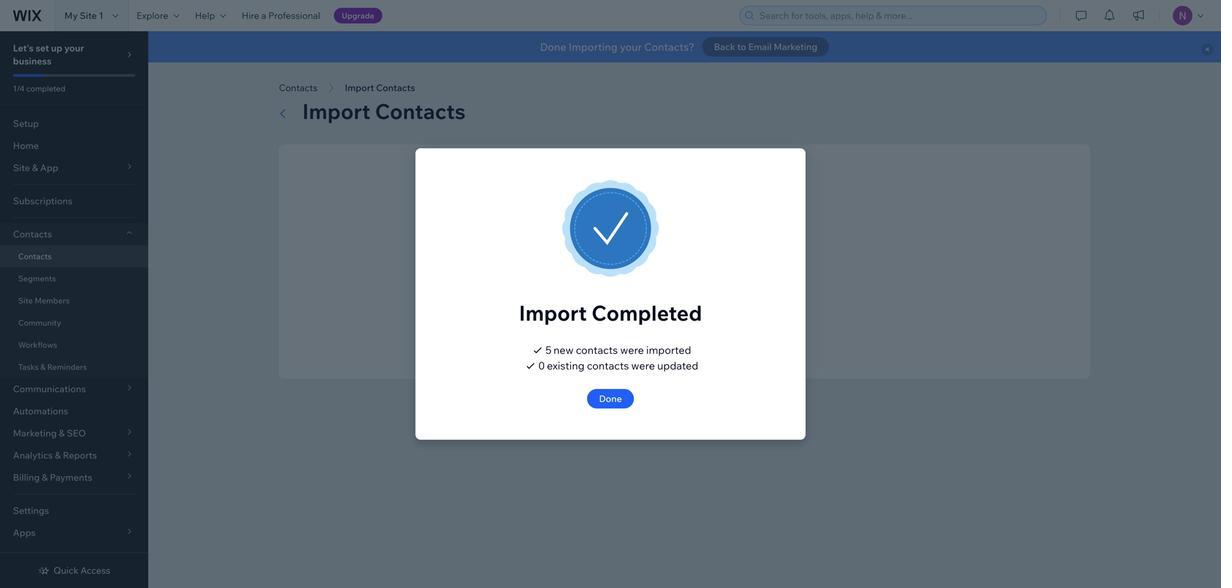 Task type: vqa. For each thing, say whether or not it's contained in the screenshot.
0
yes



Task type: locate. For each thing, give the bounding box(es) containing it.
marketing
[[774, 41, 818, 52]]

contacts button
[[0, 223, 148, 245]]

1 horizontal spatial your
[[620, 40, 642, 53]]

upgrade button
[[334, 8, 382, 23]]

site left 1
[[80, 10, 97, 21]]

done
[[541, 40, 567, 53], [599, 393, 622, 404]]

updated
[[658, 359, 699, 372]]

contacts for contacts link
[[18, 251, 52, 261]]

contacts inside "button"
[[376, 82, 415, 93]]

import
[[345, 82, 374, 93], [303, 98, 371, 124], [519, 300, 587, 326]]

were for imported
[[621, 344, 644, 357]]

done for done
[[599, 393, 622, 404]]

0
[[539, 359, 545, 372]]

done importing your contacts?
[[541, 40, 695, 53]]

site inside sidebar element
[[18, 296, 33, 305]]

were up 0 existing contacts were updated
[[621, 344, 644, 357]]

quick access
[[54, 565, 110, 576]]

import contacts
[[345, 82, 415, 93], [303, 98, 466, 124]]

contacts down '5 new contacts were imported'
[[587, 359, 629, 372]]

0 vertical spatial done
[[541, 40, 567, 53]]

sidebar element
[[0, 31, 148, 588]]

1 vertical spatial were
[[632, 359, 655, 372]]

to
[[738, 41, 747, 52]]

1 vertical spatial site
[[18, 296, 33, 305]]

hire
[[242, 10, 259, 21]]

0 horizontal spatial your
[[64, 42, 84, 54]]

were
[[621, 344, 644, 357], [632, 359, 655, 372]]

contacts for new
[[576, 344, 618, 357]]

your right importing
[[620, 40, 642, 53]]

5
[[546, 344, 552, 357]]

upgrade
[[342, 11, 375, 20]]

0 vertical spatial were
[[621, 344, 644, 357]]

done button
[[587, 389, 634, 409]]

community link
[[0, 312, 148, 334]]

contacts up 0 existing contacts were updated
[[576, 344, 618, 357]]

site down the segments
[[18, 296, 33, 305]]

your right up
[[64, 42, 84, 54]]

quick
[[54, 565, 79, 576]]

import inside "button"
[[345, 82, 374, 93]]

business
[[13, 55, 52, 67]]

contacts
[[576, 344, 618, 357], [587, 359, 629, 372]]

import down contacts button
[[303, 98, 371, 124]]

members
[[35, 296, 70, 305]]

done down 0 existing contacts were updated
[[599, 393, 622, 404]]

your
[[620, 40, 642, 53], [64, 42, 84, 54]]

0 horizontal spatial done
[[541, 40, 567, 53]]

subscriptions
[[13, 195, 73, 207]]

0 vertical spatial import contacts
[[345, 82, 415, 93]]

contacts inside button
[[279, 82, 318, 93]]

contacts for contacts dropdown button
[[13, 228, 52, 240]]

0 vertical spatial site
[[80, 10, 97, 21]]

back
[[714, 41, 736, 52]]

back to email marketing
[[714, 41, 818, 52]]

were down '5 new contacts were imported'
[[632, 359, 655, 372]]

1 vertical spatial done
[[599, 393, 622, 404]]

done left importing
[[541, 40, 567, 53]]

contacts
[[279, 82, 318, 93], [376, 82, 415, 93], [375, 98, 466, 124], [13, 228, 52, 240], [18, 251, 52, 261]]

a
[[262, 10, 266, 21]]

tasks & reminders
[[18, 362, 87, 372]]

0 vertical spatial import
[[345, 82, 374, 93]]

done for done importing your contacts?
[[541, 40, 567, 53]]

tasks & reminders link
[[0, 356, 148, 378]]

import right contacts button
[[345, 82, 374, 93]]

done inside alert
[[541, 40, 567, 53]]

1/4 completed
[[13, 84, 65, 93]]

my site 1
[[64, 10, 103, 21]]

1 vertical spatial contacts
[[587, 359, 629, 372]]

settings link
[[0, 500, 148, 522]]

1 vertical spatial import
[[303, 98, 371, 124]]

0 horizontal spatial site
[[18, 296, 33, 305]]

1 horizontal spatial done
[[599, 393, 622, 404]]

0 vertical spatial contacts
[[576, 344, 618, 357]]

contacts inside dropdown button
[[13, 228, 52, 240]]

home link
[[0, 135, 148, 157]]

your inside alert
[[620, 40, 642, 53]]

completed
[[26, 84, 65, 93]]

import up 5
[[519, 300, 587, 326]]

explore
[[137, 10, 168, 21]]

done inside button
[[599, 393, 622, 404]]

1 vertical spatial import contacts
[[303, 98, 466, 124]]

importing
[[569, 40, 618, 53]]

professional
[[269, 10, 320, 21]]

site
[[80, 10, 97, 21], [18, 296, 33, 305]]

hire a professional link
[[234, 0, 328, 31]]



Task type: describe. For each thing, give the bounding box(es) containing it.
contacts?
[[645, 40, 695, 53]]

hire a professional
[[242, 10, 320, 21]]

2 vertical spatial import
[[519, 300, 587, 326]]

1 horizontal spatial site
[[80, 10, 97, 21]]

my
[[64, 10, 78, 21]]

automations link
[[0, 400, 148, 422]]

site members link
[[0, 290, 148, 312]]

back to email marketing button
[[703, 37, 830, 57]]

contacts for contacts button
[[279, 82, 318, 93]]

Search for tools, apps, help & more... field
[[756, 7, 1043, 25]]

access
[[81, 565, 110, 576]]

segments link
[[0, 267, 148, 290]]

contacts link
[[0, 245, 148, 267]]

import contacts button
[[339, 78, 422, 98]]

completed
[[592, 300, 703, 326]]

quick access button
[[38, 565, 110, 576]]

setup link
[[0, 113, 148, 135]]

existing
[[547, 359, 585, 372]]

help
[[195, 10, 215, 21]]

email
[[749, 41, 772, 52]]

automations
[[13, 405, 68, 417]]

workflows link
[[0, 334, 148, 356]]

settings
[[13, 505, 49, 516]]

were for updated
[[632, 359, 655, 372]]

let's
[[13, 42, 34, 54]]

imported
[[647, 344, 692, 357]]

reminders
[[47, 362, 87, 372]]

up
[[51, 42, 62, 54]]

segments
[[18, 274, 56, 283]]

import completed
[[519, 300, 703, 326]]

5 new contacts were imported
[[546, 344, 692, 357]]

community
[[18, 318, 61, 328]]

1
[[99, 10, 103, 21]]

contacts for existing
[[587, 359, 629, 372]]

set
[[36, 42, 49, 54]]

done importing your contacts? alert
[[148, 31, 1222, 62]]

workflows
[[18, 340, 57, 350]]

setup
[[13, 118, 39, 129]]

your inside let's set up your business
[[64, 42, 84, 54]]

contacts button
[[273, 78, 324, 98]]

site members
[[18, 296, 70, 305]]

new
[[554, 344, 574, 357]]

let's set up your business
[[13, 42, 84, 67]]

help button
[[187, 0, 234, 31]]

home
[[13, 140, 39, 151]]

1/4
[[13, 84, 25, 93]]

&
[[40, 362, 46, 372]]

tasks
[[18, 362, 39, 372]]

import contacts inside "button"
[[345, 82, 415, 93]]

subscriptions link
[[0, 190, 148, 212]]

0 existing contacts were updated
[[539, 359, 699, 372]]



